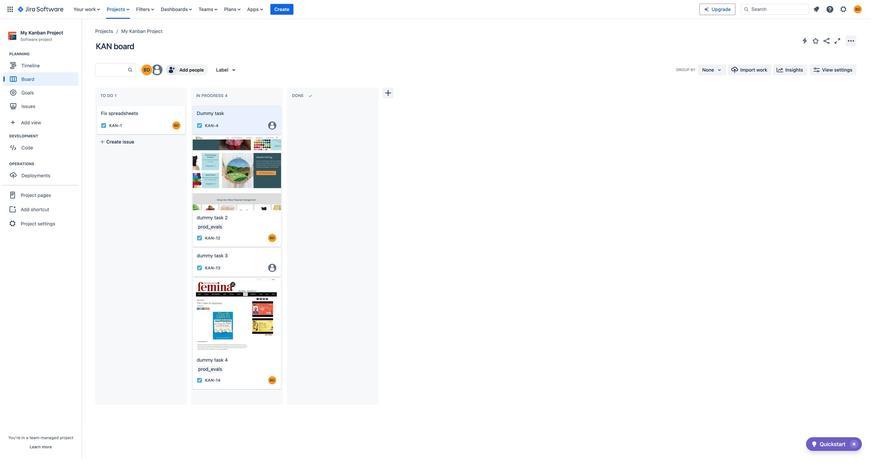 Task type: locate. For each thing, give the bounding box(es) containing it.
1 horizontal spatial list
[[810, 3, 866, 15]]

your profile and settings image
[[854, 5, 862, 13]]

2 task image from the top
[[197, 266, 202, 271]]

3 heading from the top
[[9, 162, 81, 167]]

appswitcher icon image
[[6, 5, 14, 13]]

heading for "operations" image
[[9, 162, 81, 167]]

help image
[[826, 5, 834, 13]]

2 vertical spatial heading
[[9, 162, 81, 167]]

group for planning icon at the top of page
[[3, 51, 81, 115]]

create issue image
[[92, 101, 100, 109], [188, 101, 196, 109], [188, 244, 196, 252]]

star kan board image
[[812, 37, 820, 45]]

development image
[[1, 132, 9, 140]]

jira software image
[[18, 5, 63, 13], [18, 5, 63, 13]]

1 vertical spatial heading
[[9, 134, 81, 139]]

1 task image from the top
[[197, 236, 202, 241]]

banner
[[0, 0, 870, 19]]

list
[[70, 0, 700, 19], [810, 3, 866, 15]]

0 vertical spatial heading
[[9, 51, 81, 57]]

heading
[[9, 51, 81, 57], [9, 134, 81, 139], [9, 162, 81, 167]]

dismiss quickstart image
[[849, 440, 860, 450]]

1 heading from the top
[[9, 51, 81, 57]]

0 vertical spatial task image
[[197, 236, 202, 241]]

group for "operations" image
[[3, 162, 81, 185]]

task image
[[101, 123, 106, 128], [197, 123, 202, 128], [197, 378, 202, 384]]

operations image
[[1, 160, 9, 168]]

1 vertical spatial task image
[[197, 266, 202, 271]]

task image
[[197, 236, 202, 241], [197, 266, 202, 271]]

automations menu button icon image
[[801, 37, 809, 45]]

0 horizontal spatial list
[[70, 0, 700, 19]]

task image for to do element
[[101, 123, 106, 128]]

heading for planning icon at the top of page
[[9, 51, 81, 57]]

notifications image
[[812, 5, 821, 13]]

task image for in progress element
[[197, 123, 202, 128]]

group
[[3, 51, 81, 115], [3, 134, 81, 157], [3, 162, 81, 185], [3, 185, 79, 234]]

list item
[[270, 0, 294, 19]]

Search this board text field
[[96, 64, 127, 76]]

create column image
[[384, 89, 392, 97]]

None search field
[[741, 4, 809, 15]]

2 heading from the top
[[9, 134, 81, 139]]



Task type: vqa. For each thing, say whether or not it's contained in the screenshot.
Primary element
yes



Task type: describe. For each thing, give the bounding box(es) containing it.
primary element
[[4, 0, 700, 19]]

enter full screen image
[[834, 37, 842, 45]]

create issue image
[[188, 131, 196, 139]]

more actions image
[[847, 37, 855, 45]]

search image
[[744, 7, 749, 12]]

goal image
[[10, 90, 16, 96]]

view settings image
[[813, 66, 821, 74]]

planning image
[[1, 50, 9, 58]]

add people image
[[167, 66, 175, 74]]

create issue image for in progress element
[[188, 101, 196, 109]]

sidebar element
[[0, 19, 82, 460]]

group for development icon
[[3, 134, 81, 157]]

Search field
[[741, 4, 809, 15]]

create issue image for to do element
[[92, 101, 100, 109]]

heading for development icon
[[9, 134, 81, 139]]

in progress element
[[196, 93, 229, 98]]

sidebar navigation image
[[74, 27, 89, 41]]

import image
[[731, 66, 739, 74]]

settings image
[[840, 5, 848, 13]]

to do element
[[100, 93, 118, 98]]



